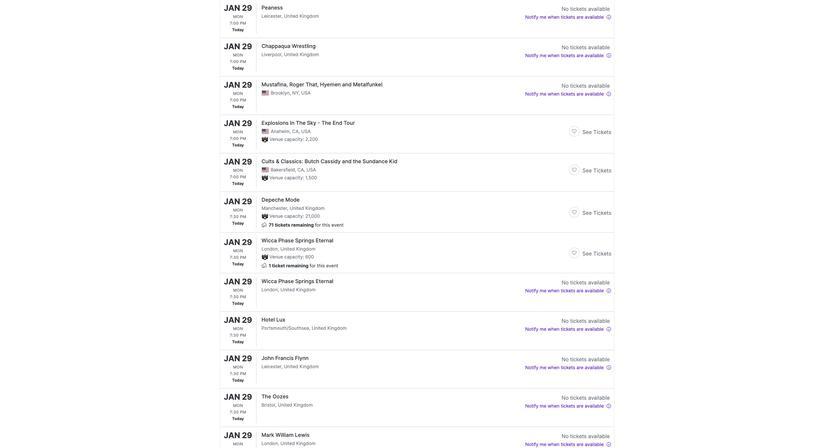 Task type: describe. For each thing, give the bounding box(es) containing it.
me for chappaqua wrestling
[[540, 53, 547, 58]]

hyemen
[[320, 81, 341, 88]]

john francis flynn leicester, united kingdom
[[262, 355, 319, 370]]

6 jan from the top
[[224, 197, 240, 206]]

notify me when tickets are available for wicca phase springs eternal
[[526, 288, 604, 294]]

7:30 for wicca
[[230, 295, 239, 300]]

portsmouth/southsea,
[[262, 326, 311, 331]]

2 29 from the top
[[242, 42, 252, 51]]

1 mon from the top
[[233, 14, 243, 19]]

me for john francis flynn
[[540, 365, 547, 371]]

5 pm from the top
[[240, 175, 246, 180]]

no tickets available for mustafina, roger that, hyemen and metalfunkel
[[562, 83, 610, 89]]

5 jan from the top
[[224, 157, 240, 167]]

me for peaness
[[540, 14, 547, 20]]

9 mon from the top
[[233, 327, 243, 332]]

no for peaness
[[562, 6, 569, 12]]

7:00 for cults & classics: butch cassidy and the sundance kid
[[230, 175, 239, 180]]

united inside mark william lewis london, united kingdom
[[281, 441, 295, 447]]

1 29 from the top
[[242, 3, 252, 13]]

6 pm from the top
[[240, 214, 246, 219]]

7 jan from the top
[[224, 238, 240, 247]]

11 pm from the top
[[240, 410, 246, 415]]

10 29 from the top
[[242, 354, 252, 364]]

no for the oozes
[[562, 395, 569, 402]]

1,500
[[305, 175, 317, 181]]

kid
[[389, 158, 398, 165]]

2 pm from the top
[[240, 59, 246, 64]]

6 29 from the top
[[242, 197, 252, 206]]

1 jan from the top
[[224, 3, 240, 13]]

this for united
[[322, 222, 330, 228]]

explosions in the sky - the end tour
[[262, 120, 355, 126]]

2,200
[[305, 137, 318, 142]]

kingdom inside 'chappaqua wrestling liverpool, united kingdom'
[[300, 52, 319, 57]]

9 jan from the top
[[224, 316, 240, 325]]

8 mon from the top
[[233, 288, 243, 293]]

united inside john francis flynn leicester, united kingdom
[[284, 364, 298, 370]]

venue capacity: 21,000
[[270, 213, 320, 219]]

notify for hotel lux
[[526, 327, 539, 332]]

leicester, inside john francis flynn leicester, united kingdom
[[262, 364, 283, 370]]

lewis
[[295, 432, 310, 439]]

the
[[353, 158, 361, 165]]

venue capacity: 600
[[270, 254, 314, 260]]

jan 29 mon 7:30 pm today for the
[[224, 393, 252, 422]]

1 ticket remaining for this event
[[269, 263, 338, 269]]

11 29 from the top
[[242, 393, 252, 402]]

9 29 from the top
[[242, 316, 252, 325]]

notify me when tickets are available button for the oozes
[[526, 402, 612, 410]]

jan 29 mon 7:00 pm today for cults & classics: butch cassidy and the sundance kid
[[224, 157, 252, 186]]

11 jan from the top
[[224, 393, 240, 402]]

4 29 from the top
[[242, 119, 252, 128]]

71 tickets remaining for this event
[[269, 222, 344, 228]]

when for peaness
[[548, 14, 560, 20]]

no for mustafina, roger that, hyemen and metalfunkel
[[562, 83, 569, 89]]

united inside depeche mode manchester, united kingdom
[[290, 206, 304, 211]]

6 mon from the top
[[233, 208, 243, 213]]

see tickets for depeche mode
[[583, 210, 612, 216]]

jan 29 mon 7:30 pm today for john
[[224, 354, 252, 383]]

21,000
[[305, 213, 320, 219]]

no tickets available for the oozes
[[562, 395, 610, 402]]

1 phase from the top
[[278, 237, 294, 244]]

hotel
[[262, 317, 275, 323]]

7 29 from the top
[[242, 238, 252, 247]]

bakersfield,
[[271, 167, 296, 173]]

united inside the peaness leicester, united kingdom
[[284, 13, 298, 19]]

venue for wicca phase springs eternal
[[270, 254, 283, 260]]

depeche mode manchester, united kingdom
[[262, 197, 325, 211]]

2 today from the top
[[232, 66, 244, 71]]

notify me when tickets are available button for hotel lux
[[526, 325, 612, 333]]

4 jan from the top
[[224, 119, 240, 128]]

&
[[276, 158, 280, 165]]

event for united
[[332, 222, 344, 228]]

2 and from the top
[[342, 158, 352, 165]]

when for the oozes
[[548, 404, 560, 409]]

me for mustafina, roger that, hyemen and metalfunkel
[[540, 91, 547, 97]]

notify me when tickets are available for peaness
[[526, 14, 604, 20]]

notify me when tickets are available for hotel lux
[[526, 327, 604, 332]]

10 pm from the top
[[240, 372, 246, 377]]

7:00 for explosions in the sky - the end tour
[[230, 136, 239, 141]]

11 mon from the top
[[233, 404, 243, 409]]

capacity: for cults & classics: butch cassidy and the sundance kid
[[284, 175, 304, 181]]

ticket
[[272, 263, 285, 269]]

2 wicca from the top
[[262, 278, 277, 285]]

wrestling
[[292, 43, 316, 49]]

william
[[276, 432, 294, 439]]

see for depeche mode
[[583, 210, 592, 216]]

peaness leicester, united kingdom
[[262, 4, 319, 19]]

notify me when tickets are available button for peaness
[[526, 13, 612, 21]]

2 jan 29 mon 7:30 pm today from the top
[[224, 238, 252, 267]]

1 springs from the top
[[295, 237, 314, 244]]

2 horizontal spatial the
[[322, 120, 331, 126]]

tooltip image for peaness
[[606, 15, 612, 20]]

united inside 'chappaqua wrestling liverpool, united kingdom'
[[284, 52, 299, 57]]

see for wicca phase springs eternal
[[583, 250, 592, 257]]

5 today from the top
[[232, 181, 244, 186]]

kingdom inside depeche mode manchester, united kingdom
[[305, 206, 325, 211]]

usa for that,
[[301, 90, 311, 96]]

venue for cults & classics: butch cassidy and the sundance kid
[[270, 175, 283, 181]]

notify me when tickets are available button for wicca phase springs eternal
[[526, 287, 612, 295]]

tooltip image for john francis flynn
[[606, 365, 612, 371]]

the oozes bristol, united kingdom
[[262, 394, 313, 408]]

venue capacity: 1,500
[[270, 175, 317, 181]]

tooltip image for the oozes
[[606, 404, 612, 409]]

jan 29 mon 7:30 pm today for hotel
[[224, 316, 252, 345]]

10 mon from the top
[[233, 365, 243, 370]]

1 wicca from the top
[[262, 237, 277, 244]]

4 pm from the top
[[240, 136, 246, 141]]

jan 29 mon 7:00 pm today for chappaqua wrestling
[[224, 42, 252, 71]]

5 29 from the top
[[242, 157, 252, 167]]

8 jan from the top
[[224, 277, 240, 287]]

manchester,
[[262, 206, 288, 211]]

2 7:30 from the top
[[230, 255, 239, 260]]

notify for mark william lewis
[[526, 442, 539, 448]]

8 pm from the top
[[240, 295, 246, 300]]

kingdom inside john francis flynn leicester, united kingdom
[[300, 364, 319, 370]]

mode
[[286, 197, 300, 203]]

oozes
[[273, 394, 289, 400]]

4 today from the top
[[232, 143, 244, 148]]

notify me when tickets are available for chappaqua wrestling
[[526, 53, 604, 58]]

are for peaness
[[577, 14, 584, 20]]

notify me when tickets are available for john francis flynn
[[526, 365, 604, 371]]

no tickets available for wicca phase springs eternal
[[562, 280, 610, 286]]

1 london, from the top
[[262, 246, 279, 252]]

1 pm from the top
[[240, 21, 246, 26]]

are for hotel lux
[[577, 327, 584, 332]]

notify me when tickets are available for the oozes
[[526, 404, 604, 409]]

1 jan 29 mon 7:30 pm today from the top
[[224, 197, 252, 226]]

united inside the oozes bristol, united kingdom
[[278, 403, 292, 408]]

depeche
[[262, 197, 284, 203]]

remaining for springs
[[286, 263, 309, 269]]

no tickets available for john francis flynn
[[562, 357, 610, 363]]

3 mon from the top
[[233, 91, 243, 96]]

bakersfield, ca, usa
[[271, 167, 316, 173]]

me for wicca phase springs eternal
[[540, 288, 547, 294]]

3 29 from the top
[[242, 80, 252, 90]]

2 london, from the top
[[262, 287, 279, 293]]

mustafina, roger that, hyemen and metalfunkel
[[262, 81, 383, 88]]

francis
[[275, 355, 294, 362]]

remaining for manchester,
[[291, 222, 314, 228]]

4 mon from the top
[[233, 130, 243, 135]]

1
[[269, 263, 271, 269]]

tour
[[344, 120, 355, 126]]

capacity: for explosions in the sky - the end tour
[[284, 137, 304, 142]]

mon inside jan 29 mon
[[233, 442, 243, 447]]

end
[[333, 120, 342, 126]]

2 phase from the top
[[278, 278, 294, 285]]

3 jan from the top
[[224, 80, 240, 90]]

see for explosions in the sky - the end tour
[[583, 129, 592, 136]]

3 today from the top
[[232, 104, 244, 109]]

when for john francis flynn
[[548, 365, 560, 371]]

liverpool,
[[262, 52, 283, 57]]

6 today from the top
[[232, 221, 244, 226]]

1 today from the top
[[232, 27, 244, 32]]

7 pm from the top
[[240, 255, 246, 260]]

7:30 for hotel
[[230, 333, 239, 338]]

1 7:30 from the top
[[230, 214, 239, 219]]

in
[[290, 120, 295, 126]]

7 mon from the top
[[233, 248, 243, 253]]

7 today from the top
[[232, 262, 244, 267]]

notify me when tickets are available for mustafina, roger that, hyemen and metalfunkel
[[526, 91, 604, 97]]

jan inside jan 29 mon
[[224, 431, 240, 441]]

7:00 for chappaqua wrestling
[[230, 59, 239, 64]]

ny,
[[292, 90, 300, 96]]



Task type: vqa. For each thing, say whether or not it's contained in the screenshot.
US National Flag icon
yes



Task type: locate. For each thing, give the bounding box(es) containing it.
see tickets for cults & classics: butch cassidy and the sundance kid
[[583, 167, 612, 174]]

2 are from the top
[[577, 53, 584, 58]]

no tickets available for mark william lewis
[[562, 434, 610, 440]]

5 when from the top
[[548, 327, 560, 332]]

no tickets available for chappaqua wrestling
[[562, 44, 610, 51]]

for down 600
[[310, 263, 316, 269]]

anaheim,
[[271, 129, 291, 134]]

usa right ny,
[[301, 90, 311, 96]]

for
[[315, 222, 321, 228], [310, 263, 316, 269]]

the up bristol,
[[262, 394, 271, 400]]

jan
[[224, 3, 240, 13], [224, 42, 240, 51], [224, 80, 240, 90], [224, 119, 240, 128], [224, 157, 240, 167], [224, 197, 240, 206], [224, 238, 240, 247], [224, 277, 240, 287], [224, 316, 240, 325], [224, 354, 240, 364], [224, 393, 240, 402], [224, 431, 240, 441]]

venue up ticket
[[270, 254, 283, 260]]

0 vertical spatial springs
[[295, 237, 314, 244]]

see tickets
[[583, 129, 612, 136], [583, 167, 612, 174], [583, 210, 612, 216], [583, 250, 612, 257]]

2 notify me when tickets are available button from the top
[[526, 51, 612, 59]]

wicca down 1
[[262, 278, 277, 285]]

jan 29 mon 7:00 pm today for explosions in the sky - the end tour
[[224, 119, 252, 148]]

us national flag image down the cults
[[262, 167, 269, 173]]

venue down anaheim,
[[270, 137, 283, 142]]

and left the
[[342, 158, 352, 165]]

event for eternal
[[326, 263, 338, 269]]

notify for mustafina, roger that, hyemen and metalfunkel
[[526, 91, 539, 97]]

1 tooltip image from the top
[[606, 15, 612, 20]]

usa up 1,500
[[307, 167, 316, 173]]

remaining
[[291, 222, 314, 228], [286, 263, 309, 269]]

1 vertical spatial and
[[342, 158, 352, 165]]

ca, for the
[[292, 129, 300, 134]]

1 vertical spatial ca,
[[298, 167, 305, 173]]

ca, up venue capacity: 1,500
[[298, 167, 305, 173]]

2 jan from the top
[[224, 42, 240, 51]]

venue capacity: 2,200
[[270, 137, 318, 142]]

explosions
[[262, 120, 289, 126]]

lux
[[276, 317, 285, 323]]

notify for peaness
[[526, 14, 539, 20]]

tickets for cults & classics: butch cassidy and the sundance kid
[[594, 167, 612, 174]]

0 vertical spatial and
[[342, 81, 352, 88]]

2 wicca phase springs eternal london, united kingdom from the top
[[262, 278, 334, 293]]

see tickets for wicca phase springs eternal
[[583, 250, 612, 257]]

me for the oozes
[[540, 404, 547, 409]]

7:30 for the
[[230, 410, 239, 415]]

5 no tickets available from the top
[[562, 318, 610, 325]]

when for mark william lewis
[[548, 442, 560, 448]]

1 see from the top
[[583, 129, 592, 136]]

5 jan 29 mon 7:00 pm today from the top
[[224, 157, 252, 186]]

eternal down 1 ticket remaining for this event
[[316, 278, 334, 285]]

event
[[332, 222, 344, 228], [326, 263, 338, 269]]

2 venue from the top
[[270, 175, 283, 181]]

4 no from the top
[[562, 280, 569, 286]]

3 no tickets available from the top
[[562, 83, 610, 89]]

0 vertical spatial london,
[[262, 246, 279, 252]]

1 and from the top
[[342, 81, 352, 88]]

1 leicester, from the top
[[262, 13, 283, 19]]

0 vertical spatial wicca
[[262, 237, 277, 244]]

cassidy
[[321, 158, 341, 165]]

london, inside mark william lewis london, united kingdom
[[262, 441, 279, 447]]

us national flag image down explosions
[[262, 129, 269, 134]]

9 today from the top
[[232, 340, 244, 345]]

1 vertical spatial leicester,
[[262, 364, 283, 370]]

5 notify me when tickets are available button from the top
[[526, 325, 612, 333]]

pm
[[240, 21, 246, 26], [240, 59, 246, 64], [240, 98, 246, 103], [240, 136, 246, 141], [240, 175, 246, 180], [240, 214, 246, 219], [240, 255, 246, 260], [240, 295, 246, 300], [240, 333, 246, 338], [240, 372, 246, 377], [240, 410, 246, 415]]

notify me when tickets are available for mark william lewis
[[526, 442, 604, 448]]

capacity: down depeche mode manchester, united kingdom
[[284, 213, 304, 219]]

3 pm from the top
[[240, 98, 246, 103]]

1 vertical spatial phase
[[278, 278, 294, 285]]

11 today from the top
[[232, 417, 244, 422]]

4 venue from the top
[[270, 254, 283, 260]]

6 jan 29 mon 7:30 pm today from the top
[[224, 393, 252, 422]]

are for wicca phase springs eternal
[[577, 288, 584, 294]]

-
[[318, 120, 320, 126]]

tooltip image for mustafina, roger that, hyemen and metalfunkel
[[606, 92, 612, 97]]

london,
[[262, 246, 279, 252], [262, 287, 279, 293], [262, 441, 279, 447]]

0 vertical spatial this
[[322, 222, 330, 228]]

phase
[[278, 237, 294, 244], [278, 278, 294, 285]]

tooltip image
[[606, 92, 612, 97], [606, 327, 612, 332]]

2 vertical spatial us national flag image
[[262, 167, 269, 173]]

venue
[[270, 137, 283, 142], [270, 175, 283, 181], [270, 213, 283, 219], [270, 254, 283, 260]]

remaining down venue capacity: 21,000
[[291, 222, 314, 228]]

no tickets available for peaness
[[562, 6, 610, 12]]

tooltip image for chappaqua wrestling
[[606, 53, 612, 58]]

0 vertical spatial ca,
[[292, 129, 300, 134]]

are for mark william lewis
[[577, 442, 584, 448]]

us national flag image for mustafina, roger that, hyemen and metalfunkel
[[262, 90, 269, 96]]

are for john francis flynn
[[577, 365, 584, 371]]

6 notify from the top
[[526, 365, 539, 371]]

capacity: down bakersfield, ca, usa
[[284, 175, 304, 181]]

roger
[[290, 81, 304, 88]]

notify me when tickets are available button for john francis flynn
[[526, 364, 612, 372]]

me for hotel lux
[[540, 327, 547, 332]]

1 wicca phase springs eternal london, united kingdom from the top
[[262, 237, 334, 252]]

1 vertical spatial usa
[[301, 129, 311, 134]]

4 see tickets from the top
[[583, 250, 612, 257]]

1 notify me when tickets are available from the top
[[526, 14, 604, 20]]

6 are from the top
[[577, 365, 584, 371]]

2 us national flag image from the top
[[262, 129, 269, 134]]

today
[[232, 27, 244, 32], [232, 66, 244, 71], [232, 104, 244, 109], [232, 143, 244, 148], [232, 181, 244, 186], [232, 221, 244, 226], [232, 262, 244, 267], [232, 301, 244, 306], [232, 340, 244, 345], [232, 378, 244, 383], [232, 417, 244, 422]]

venue for depeche mode
[[270, 213, 283, 219]]

1 horizontal spatial the
[[296, 120, 306, 126]]

chappaqua wrestling liverpool, united kingdom
[[262, 43, 319, 57]]

capacity:
[[284, 137, 304, 142], [284, 175, 304, 181], [284, 213, 304, 219], [284, 254, 304, 260]]

butch
[[305, 158, 319, 165]]

0 vertical spatial remaining
[[291, 222, 314, 228]]

1 vertical spatial remaining
[[286, 263, 309, 269]]

usa
[[301, 90, 311, 96], [301, 129, 311, 134], [307, 167, 316, 173]]

12 jan from the top
[[224, 431, 240, 441]]

7:00 for mustafina, roger that, hyemen and metalfunkel
[[230, 98, 239, 103]]

1 eternal from the top
[[316, 237, 334, 244]]

chappaqua
[[262, 43, 291, 49]]

flynn
[[295, 355, 309, 362]]

are
[[577, 14, 584, 20], [577, 53, 584, 58], [577, 91, 584, 97], [577, 288, 584, 294], [577, 327, 584, 332], [577, 365, 584, 371], [577, 404, 584, 409], [577, 442, 584, 448]]

8 today from the top
[[232, 301, 244, 306]]

for down 21,000
[[315, 222, 321, 228]]

0 horizontal spatial the
[[262, 394, 271, 400]]

4 see from the top
[[583, 250, 592, 257]]

2 vertical spatial usa
[[307, 167, 316, 173]]

10 today from the top
[[232, 378, 244, 383]]

tooltip image for mark william lewis
[[606, 442, 612, 448]]

brooklyn,
[[271, 90, 291, 96]]

venue down the manchester,
[[270, 213, 283, 219]]

see for cults & classics: butch cassidy and the sundance kid
[[583, 167, 592, 174]]

tickets for wicca phase springs eternal
[[594, 250, 612, 257]]

ca,
[[292, 129, 300, 134], [298, 167, 305, 173]]

classics:
[[281, 158, 303, 165]]

capacity: down anaheim, ca, usa
[[284, 137, 304, 142]]

2 notify from the top
[[526, 53, 539, 58]]

1 7:00 from the top
[[230, 21, 239, 26]]

7:30 for john
[[230, 372, 239, 377]]

1 vertical spatial us national flag image
[[262, 129, 269, 134]]

1 vertical spatial london,
[[262, 287, 279, 293]]

mark
[[262, 432, 274, 439]]

3 venue from the top
[[270, 213, 283, 219]]

cults
[[262, 158, 275, 165]]

leicester, down 'john'
[[262, 364, 283, 370]]

available
[[588, 6, 610, 12], [585, 14, 604, 20], [588, 44, 610, 51], [585, 53, 604, 58], [588, 83, 610, 89], [585, 91, 604, 97], [588, 280, 610, 286], [585, 288, 604, 294], [588, 318, 610, 325], [585, 327, 604, 332], [588, 357, 610, 363], [585, 365, 604, 371], [588, 395, 610, 402], [585, 404, 604, 409], [588, 434, 610, 440], [585, 442, 604, 448]]

john
[[262, 355, 274, 362]]

2 vertical spatial london,
[[262, 441, 279, 447]]

wicca phase springs eternal london, united kingdom up venue capacity: 600
[[262, 237, 334, 252]]

london, down mark
[[262, 441, 279, 447]]

remaining down venue capacity: 600
[[286, 263, 309, 269]]

wicca down 71
[[262, 237, 277, 244]]

no for chappaqua wrestling
[[562, 44, 569, 51]]

jan 29 mon
[[224, 431, 252, 447]]

10 jan from the top
[[224, 354, 240, 364]]

notify for chappaqua wrestling
[[526, 53, 539, 58]]

4 7:30 from the top
[[230, 333, 239, 338]]

tickets for depeche mode
[[594, 210, 612, 216]]

for for eternal
[[310, 263, 316, 269]]

kingdom inside the peaness leicester, united kingdom
[[300, 13, 319, 19]]

when
[[548, 14, 560, 20], [548, 53, 560, 58], [548, 91, 560, 97], [548, 288, 560, 294], [548, 327, 560, 332], [548, 365, 560, 371], [548, 404, 560, 409], [548, 442, 560, 448]]

12 29 from the top
[[242, 431, 252, 441]]

2 jan 29 mon 7:00 pm today from the top
[[224, 42, 252, 71]]

tickets for explosions in the sky - the end tour
[[594, 129, 612, 136]]

no for wicca phase springs eternal
[[562, 280, 569, 286]]

are for chappaqua wrestling
[[577, 53, 584, 58]]

4 jan 29 mon 7:30 pm today from the top
[[224, 316, 252, 345]]

7:00
[[230, 21, 239, 26], [230, 59, 239, 64], [230, 98, 239, 103], [230, 136, 239, 141], [230, 175, 239, 180]]

2 springs from the top
[[295, 278, 314, 285]]

eternal down 71 tickets remaining for this event
[[316, 237, 334, 244]]

jan 29 mon 7:00 pm today
[[224, 3, 252, 32], [224, 42, 252, 71], [224, 80, 252, 109], [224, 119, 252, 148], [224, 157, 252, 186]]

anaheim, ca, usa
[[271, 129, 311, 134]]

7:00 for peaness
[[230, 21, 239, 26]]

1 no tickets available from the top
[[562, 6, 610, 12]]

united inside the hotel lux portsmouth/southsea, united kingdom
[[312, 326, 326, 331]]

3 notify me when tickets are available from the top
[[526, 91, 604, 97]]

london, down 1
[[262, 287, 279, 293]]

3 notify me when tickets are available button from the top
[[526, 90, 612, 98]]

3 when from the top
[[548, 91, 560, 97]]

wicca
[[262, 237, 277, 244], [262, 278, 277, 285]]

tickets
[[594, 129, 612, 136], [594, 167, 612, 174], [594, 210, 612, 216], [594, 250, 612, 257]]

mark william lewis london, united kingdom
[[262, 432, 316, 447]]

29 inside jan 29 mon
[[242, 431, 252, 441]]

london, up 1
[[262, 246, 279, 252]]

9 pm from the top
[[240, 333, 246, 338]]

notify me when tickets are available button for mark william lewis
[[526, 441, 612, 449]]

kingdom
[[300, 13, 319, 19], [300, 52, 319, 57], [305, 206, 325, 211], [296, 246, 316, 252], [296, 287, 316, 293], [327, 326, 347, 331], [300, 364, 319, 370], [294, 403, 313, 408], [296, 441, 316, 447]]

1 vertical spatial this
[[317, 263, 325, 269]]

bristol,
[[262, 403, 277, 408]]

tickets
[[570, 6, 587, 12], [561, 14, 576, 20], [570, 44, 587, 51], [561, 53, 576, 58], [570, 83, 587, 89], [561, 91, 576, 97], [275, 222, 290, 228], [570, 280, 587, 286], [561, 288, 576, 294], [570, 318, 587, 325], [561, 327, 576, 332], [570, 357, 587, 363], [561, 365, 576, 371], [570, 395, 587, 402], [561, 404, 576, 409], [570, 434, 587, 440], [561, 442, 576, 448]]

no tickets available for hotel lux
[[562, 318, 610, 325]]

1 vertical spatial event
[[326, 263, 338, 269]]

1 vertical spatial for
[[310, 263, 316, 269]]

the right -
[[322, 120, 331, 126]]

kingdom inside mark william lewis london, united kingdom
[[296, 441, 316, 447]]

600
[[305, 254, 314, 260]]

5 mon from the top
[[233, 168, 243, 173]]

4 are from the top
[[577, 288, 584, 294]]

1 vertical spatial tooltip image
[[606, 327, 612, 332]]

sundance
[[363, 158, 388, 165]]

3 me from the top
[[540, 91, 547, 97]]

this for eternal
[[317, 263, 325, 269]]

3 7:30 from the top
[[230, 295, 239, 300]]

0 vertical spatial eternal
[[316, 237, 334, 244]]

the inside the oozes bristol, united kingdom
[[262, 394, 271, 400]]

4 notify me when tickets are available from the top
[[526, 288, 604, 294]]

0 vertical spatial phase
[[278, 237, 294, 244]]

8 29 from the top
[[242, 277, 252, 287]]

0 vertical spatial us national flag image
[[262, 90, 269, 96]]

4 when from the top
[[548, 288, 560, 294]]

3 tooltip image from the top
[[606, 289, 612, 294]]

venue down bakersfield,
[[270, 175, 283, 181]]

no for hotel lux
[[562, 318, 569, 325]]

eternal
[[316, 237, 334, 244], [316, 278, 334, 285]]

hotel lux portsmouth/southsea, united kingdom
[[262, 317, 347, 331]]

me for mark william lewis
[[540, 442, 547, 448]]

tooltip image for wicca phase springs eternal
[[606, 289, 612, 294]]

this
[[322, 222, 330, 228], [317, 263, 325, 269]]

5 no from the top
[[562, 318, 569, 325]]

leicester, down peaness
[[262, 13, 283, 19]]

that,
[[306, 81, 319, 88]]

tooltip image
[[606, 15, 612, 20], [606, 53, 612, 58], [606, 289, 612, 294], [606, 365, 612, 371], [606, 404, 612, 409], [606, 442, 612, 448]]

me
[[540, 14, 547, 20], [540, 53, 547, 58], [540, 91, 547, 97], [540, 288, 547, 294], [540, 327, 547, 332], [540, 365, 547, 371], [540, 404, 547, 409], [540, 442, 547, 448]]

peaness
[[262, 4, 283, 11]]

0 vertical spatial event
[[332, 222, 344, 228]]

2 see from the top
[[583, 167, 592, 174]]

notify me when tickets are available button for chappaqua wrestling
[[526, 51, 612, 59]]

and right hyemen
[[342, 81, 352, 88]]

sky
[[307, 120, 316, 126]]

us national flag image for explosions in the sky - the end tour
[[262, 129, 269, 134]]

2 no from the top
[[562, 44, 569, 51]]

notify me when tickets are available button for mustafina, roger that, hyemen and metalfunkel
[[526, 90, 612, 98]]

capacity: for wicca phase springs eternal
[[284, 254, 304, 260]]

0 vertical spatial usa
[[301, 90, 311, 96]]

2 tooltip image from the top
[[606, 53, 612, 58]]

ca, up venue capacity: 2,200 on the top
[[292, 129, 300, 134]]

phase up venue capacity: 600
[[278, 237, 294, 244]]

capacity: up 1 ticket remaining for this event
[[284, 254, 304, 260]]

2 mon from the top
[[233, 53, 243, 58]]

cults & classics: butch cassidy and the sundance kid
[[262, 158, 398, 165]]

springs down 1 ticket remaining for this event
[[295, 278, 314, 285]]

united
[[284, 13, 298, 19], [284, 52, 299, 57], [290, 206, 304, 211], [281, 246, 295, 252], [281, 287, 295, 293], [312, 326, 326, 331], [284, 364, 298, 370], [278, 403, 292, 408], [281, 441, 295, 447]]

are for the oozes
[[577, 404, 584, 409]]

0 vertical spatial for
[[315, 222, 321, 228]]

kingdom inside the oozes bristol, united kingdom
[[294, 403, 313, 408]]

see
[[583, 129, 592, 136], [583, 167, 592, 174], [583, 210, 592, 216], [583, 250, 592, 257]]

notify for john francis flynn
[[526, 365, 539, 371]]

usa for classics:
[[307, 167, 316, 173]]

and
[[342, 81, 352, 88], [342, 158, 352, 165]]

us national flag image for cults & classics: butch cassidy and the sundance kid
[[262, 167, 269, 173]]

us national flag image
[[262, 90, 269, 96], [262, 129, 269, 134], [262, 167, 269, 173]]

1 vertical spatial springs
[[295, 278, 314, 285]]

jan 29 mon 7:30 pm today
[[224, 197, 252, 226], [224, 238, 252, 267], [224, 277, 252, 306], [224, 316, 252, 345], [224, 354, 252, 383], [224, 393, 252, 422]]

the
[[296, 120, 306, 126], [322, 120, 331, 126], [262, 394, 271, 400]]

when for mustafina, roger that, hyemen and metalfunkel
[[548, 91, 560, 97]]

leicester, inside the peaness leicester, united kingdom
[[262, 13, 283, 19]]

mon
[[233, 14, 243, 19], [233, 53, 243, 58], [233, 91, 243, 96], [233, 130, 243, 135], [233, 168, 243, 173], [233, 208, 243, 213], [233, 248, 243, 253], [233, 288, 243, 293], [233, 327, 243, 332], [233, 365, 243, 370], [233, 404, 243, 409], [233, 442, 243, 447]]

6 notify me when tickets are available from the top
[[526, 365, 604, 371]]

when for chappaqua wrestling
[[548, 53, 560, 58]]

capacity: for depeche mode
[[284, 213, 304, 219]]

phase down ticket
[[278, 278, 294, 285]]

jan 29 mon 7:30 pm today for wicca
[[224, 277, 252, 306]]

jan 29 mon 7:00 pm today for mustafina, roger that, hyemen and metalfunkel
[[224, 80, 252, 109]]

0 vertical spatial leicester,
[[262, 13, 283, 19]]

notify for wicca phase springs eternal
[[526, 288, 539, 294]]

6 when from the top
[[548, 365, 560, 371]]

springs down 71 tickets remaining for this event
[[295, 237, 314, 244]]

usa down explosions in the sky - the end tour
[[301, 129, 311, 134]]

6 me from the top
[[540, 365, 547, 371]]

wicca phase springs eternal london, united kingdom down 1 ticket remaining for this event
[[262, 278, 334, 293]]

5 7:00 from the top
[[230, 175, 239, 180]]

3 see from the top
[[583, 210, 592, 216]]

for for united
[[315, 222, 321, 228]]

3 notify from the top
[[526, 91, 539, 97]]

1 vertical spatial wicca phase springs eternal london, united kingdom
[[262, 278, 334, 293]]

71
[[269, 222, 274, 228]]

brooklyn, ny, usa
[[271, 90, 311, 96]]

2 capacity: from the top
[[284, 175, 304, 181]]

metalfunkel
[[353, 81, 383, 88]]

mustafina,
[[262, 81, 288, 88]]

2 eternal from the top
[[316, 278, 334, 285]]

no tickets available
[[562, 6, 610, 12], [562, 44, 610, 51], [562, 83, 610, 89], [562, 280, 610, 286], [562, 318, 610, 325], [562, 357, 610, 363], [562, 395, 610, 402], [562, 434, 610, 440]]

0 vertical spatial tooltip image
[[606, 92, 612, 97]]

jan 29 mon 7:00 pm today for peaness
[[224, 3, 252, 32]]

when for hotel lux
[[548, 327, 560, 332]]

1 vertical spatial eternal
[[316, 278, 334, 285]]

3 are from the top
[[577, 91, 584, 97]]

8 notify me when tickets are available button from the top
[[526, 441, 612, 449]]

notify
[[526, 14, 539, 20], [526, 53, 539, 58], [526, 91, 539, 97], [526, 288, 539, 294], [526, 327, 539, 332], [526, 365, 539, 371], [526, 404, 539, 409], [526, 442, 539, 448]]

notify for the oozes
[[526, 404, 539, 409]]

ca, for classics:
[[298, 167, 305, 173]]

venue for explosions in the sky - the end tour
[[270, 137, 283, 142]]

1 vertical spatial wicca
[[262, 278, 277, 285]]

0 vertical spatial wicca phase springs eternal london, united kingdom
[[262, 237, 334, 252]]

3 no from the top
[[562, 83, 569, 89]]

no for mark william lewis
[[562, 434, 569, 440]]

1 see tickets from the top
[[583, 129, 612, 136]]

29
[[242, 3, 252, 13], [242, 42, 252, 51], [242, 80, 252, 90], [242, 119, 252, 128], [242, 157, 252, 167], [242, 197, 252, 206], [242, 238, 252, 247], [242, 277, 252, 287], [242, 316, 252, 325], [242, 354, 252, 364], [242, 393, 252, 402], [242, 431, 252, 441]]

kingdom inside the hotel lux portsmouth/southsea, united kingdom
[[327, 326, 347, 331]]

springs
[[295, 237, 314, 244], [295, 278, 314, 285]]

6 no tickets available from the top
[[562, 357, 610, 363]]

4 notify from the top
[[526, 288, 539, 294]]

3 london, from the top
[[262, 441, 279, 447]]

when for wicca phase springs eternal
[[548, 288, 560, 294]]

see tickets for explosions in the sky - the end tour
[[583, 129, 612, 136]]

us national flag image down mustafina,
[[262, 90, 269, 96]]

the right 'in'
[[296, 120, 306, 126]]

4 7:00 from the top
[[230, 136, 239, 141]]

5 me from the top
[[540, 327, 547, 332]]

6 no from the top
[[562, 357, 569, 363]]

no
[[562, 6, 569, 12], [562, 44, 569, 51], [562, 83, 569, 89], [562, 280, 569, 286], [562, 318, 569, 325], [562, 357, 569, 363], [562, 395, 569, 402], [562, 434, 569, 440]]



